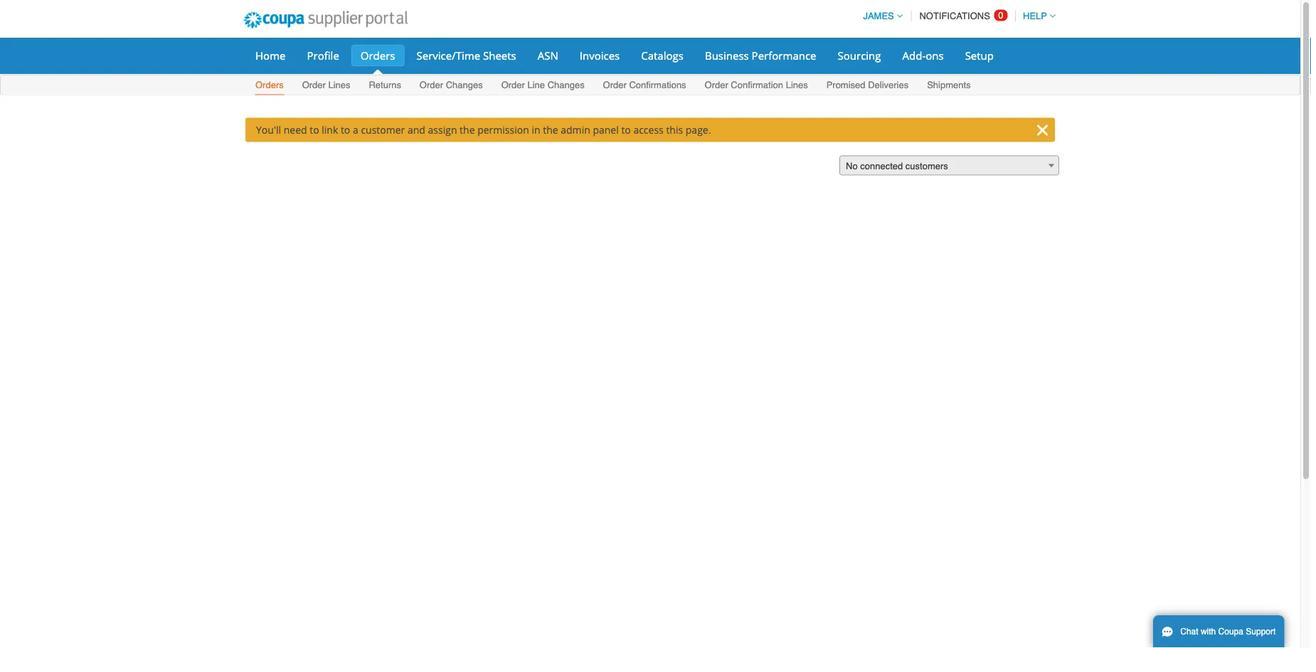 Task type: locate. For each thing, give the bounding box(es) containing it.
No connected customers field
[[840, 155, 1059, 176]]

0 horizontal spatial to
[[310, 123, 319, 137]]

2 horizontal spatial to
[[621, 123, 631, 137]]

1 order from the left
[[302, 80, 326, 90]]

0 horizontal spatial lines
[[328, 80, 350, 90]]

0 horizontal spatial the
[[460, 123, 475, 137]]

0 horizontal spatial orders
[[255, 80, 284, 90]]

order for order confirmations
[[603, 80, 627, 90]]

orders
[[361, 48, 395, 63], [255, 80, 284, 90]]

promised
[[826, 80, 866, 90]]

a
[[353, 123, 358, 137]]

promised deliveries
[[826, 80, 909, 90]]

order confirmations link
[[602, 76, 687, 95]]

1 horizontal spatial orders
[[361, 48, 395, 63]]

to right panel
[[621, 123, 631, 137]]

order for order lines
[[302, 80, 326, 90]]

2 order from the left
[[420, 80, 443, 90]]

invoices
[[580, 48, 620, 63]]

service/time sheets link
[[407, 45, 526, 66]]

add-
[[902, 48, 926, 63]]

changes
[[446, 80, 483, 90], [548, 80, 585, 90]]

order down profile link
[[302, 80, 326, 90]]

1 horizontal spatial to
[[341, 123, 350, 137]]

order line changes
[[501, 80, 585, 90]]

business
[[705, 48, 749, 63]]

the right in
[[543, 123, 558, 137]]

0 vertical spatial orders
[[361, 48, 395, 63]]

to left a
[[341, 123, 350, 137]]

changes right line
[[548, 80, 585, 90]]

assign
[[428, 123, 457, 137]]

orders link
[[351, 45, 404, 66], [255, 76, 284, 95]]

order down invoices link in the left top of the page
[[603, 80, 627, 90]]

orders up returns
[[361, 48, 395, 63]]

navigation
[[857, 2, 1056, 30]]

1 horizontal spatial orders link
[[351, 45, 404, 66]]

performance
[[752, 48, 816, 63]]

permission
[[477, 123, 529, 137]]

0 horizontal spatial changes
[[446, 80, 483, 90]]

link
[[322, 123, 338, 137]]

to left link
[[310, 123, 319, 137]]

you'll
[[256, 123, 281, 137]]

lines
[[328, 80, 350, 90], [786, 80, 808, 90]]

service/time
[[417, 48, 480, 63]]

business performance
[[705, 48, 816, 63]]

1 horizontal spatial lines
[[786, 80, 808, 90]]

the
[[460, 123, 475, 137], [543, 123, 558, 137]]

ons
[[926, 48, 944, 63]]

1 horizontal spatial changes
[[548, 80, 585, 90]]

1 lines from the left
[[328, 80, 350, 90]]

1 vertical spatial orders link
[[255, 76, 284, 95]]

1 horizontal spatial the
[[543, 123, 558, 137]]

add-ons link
[[893, 45, 953, 66]]

setup
[[965, 48, 994, 63]]

1 the from the left
[[460, 123, 475, 137]]

catalogs link
[[632, 45, 693, 66]]

the right assign
[[460, 123, 475, 137]]

order left line
[[501, 80, 525, 90]]

orders down home link
[[255, 80, 284, 90]]

order down the business
[[705, 80, 728, 90]]

help link
[[1017, 11, 1056, 21]]

orders for the leftmost orders link
[[255, 80, 284, 90]]

invoices link
[[570, 45, 629, 66]]

orders link down home link
[[255, 76, 284, 95]]

changes down service/time sheets link
[[446, 80, 483, 90]]

sourcing
[[838, 48, 881, 63]]

2 to from the left
[[341, 123, 350, 137]]

0
[[998, 10, 1004, 21]]

2 the from the left
[[543, 123, 558, 137]]

order lines
[[302, 80, 350, 90]]

orders link up returns
[[351, 45, 404, 66]]

3 order from the left
[[501, 80, 525, 90]]

connected
[[860, 161, 903, 171]]

need
[[284, 123, 307, 137]]

setup link
[[956, 45, 1003, 66]]

this
[[666, 123, 683, 137]]

1 vertical spatial orders
[[255, 80, 284, 90]]

No connected customers text field
[[840, 156, 1059, 176]]

to
[[310, 123, 319, 137], [341, 123, 350, 137], [621, 123, 631, 137]]

5 order from the left
[[705, 80, 728, 90]]

navigation containing notifications 0
[[857, 2, 1056, 30]]

home link
[[246, 45, 295, 66]]

lines down performance
[[786, 80, 808, 90]]

4 order from the left
[[603, 80, 627, 90]]

deliveries
[[868, 80, 909, 90]]

help
[[1023, 11, 1047, 21]]

order for order line changes
[[501, 80, 525, 90]]

lines down profile link
[[328, 80, 350, 90]]

order
[[302, 80, 326, 90], [420, 80, 443, 90], [501, 80, 525, 90], [603, 80, 627, 90], [705, 80, 728, 90]]

0 vertical spatial orders link
[[351, 45, 404, 66]]

order confirmation lines link
[[704, 76, 809, 95]]

returns
[[369, 80, 401, 90]]

notifications
[[919, 11, 990, 21]]

order down service/time
[[420, 80, 443, 90]]

and
[[408, 123, 425, 137]]

add-ons
[[902, 48, 944, 63]]



Task type: describe. For each thing, give the bounding box(es) containing it.
order line changes link
[[501, 76, 585, 95]]

order lines link
[[301, 76, 351, 95]]

access
[[634, 123, 664, 137]]

chat
[[1181, 627, 1199, 637]]

profile
[[307, 48, 339, 63]]

order for order changes
[[420, 80, 443, 90]]

panel
[[593, 123, 619, 137]]

confirmations
[[629, 80, 686, 90]]

coupa supplier portal image
[[234, 2, 417, 38]]

1 to from the left
[[310, 123, 319, 137]]

shipments
[[927, 80, 971, 90]]

sheets
[[483, 48, 516, 63]]

2 lines from the left
[[786, 80, 808, 90]]

home
[[255, 48, 286, 63]]

2 changes from the left
[[548, 80, 585, 90]]

asn
[[538, 48, 558, 63]]

james
[[863, 11, 894, 21]]

chat with coupa support button
[[1153, 615, 1284, 648]]

coupa
[[1218, 627, 1244, 637]]

shipments link
[[926, 76, 972, 95]]

customers
[[906, 161, 948, 171]]

page.
[[686, 123, 711, 137]]

you'll need to link to a customer and assign the permission in the admin panel to access this page.
[[256, 123, 711, 137]]

notifications 0
[[919, 10, 1004, 21]]

business performance link
[[696, 45, 826, 66]]

sourcing link
[[829, 45, 890, 66]]

james link
[[857, 11, 903, 21]]

admin
[[561, 123, 590, 137]]

promised deliveries link
[[826, 76, 909, 95]]

chat with coupa support
[[1181, 627, 1276, 637]]

order for order confirmation lines
[[705, 80, 728, 90]]

no
[[846, 161, 858, 171]]

3 to from the left
[[621, 123, 631, 137]]

order confirmations
[[603, 80, 686, 90]]

1 changes from the left
[[446, 80, 483, 90]]

profile link
[[298, 45, 348, 66]]

order confirmation lines
[[705, 80, 808, 90]]

order changes
[[420, 80, 483, 90]]

with
[[1201, 627, 1216, 637]]

0 horizontal spatial orders link
[[255, 76, 284, 95]]

catalogs
[[641, 48, 684, 63]]

confirmation
[[731, 80, 783, 90]]

line
[[528, 80, 545, 90]]

support
[[1246, 627, 1276, 637]]

asn link
[[528, 45, 568, 66]]

no connected customers
[[846, 161, 948, 171]]

orders for topmost orders link
[[361, 48, 395, 63]]

returns link
[[368, 76, 402, 95]]

order changes link
[[419, 76, 484, 95]]

in
[[532, 123, 540, 137]]

customer
[[361, 123, 405, 137]]

service/time sheets
[[417, 48, 516, 63]]



Task type: vqa. For each thing, say whether or not it's contained in the screenshot.
ORDERS
yes



